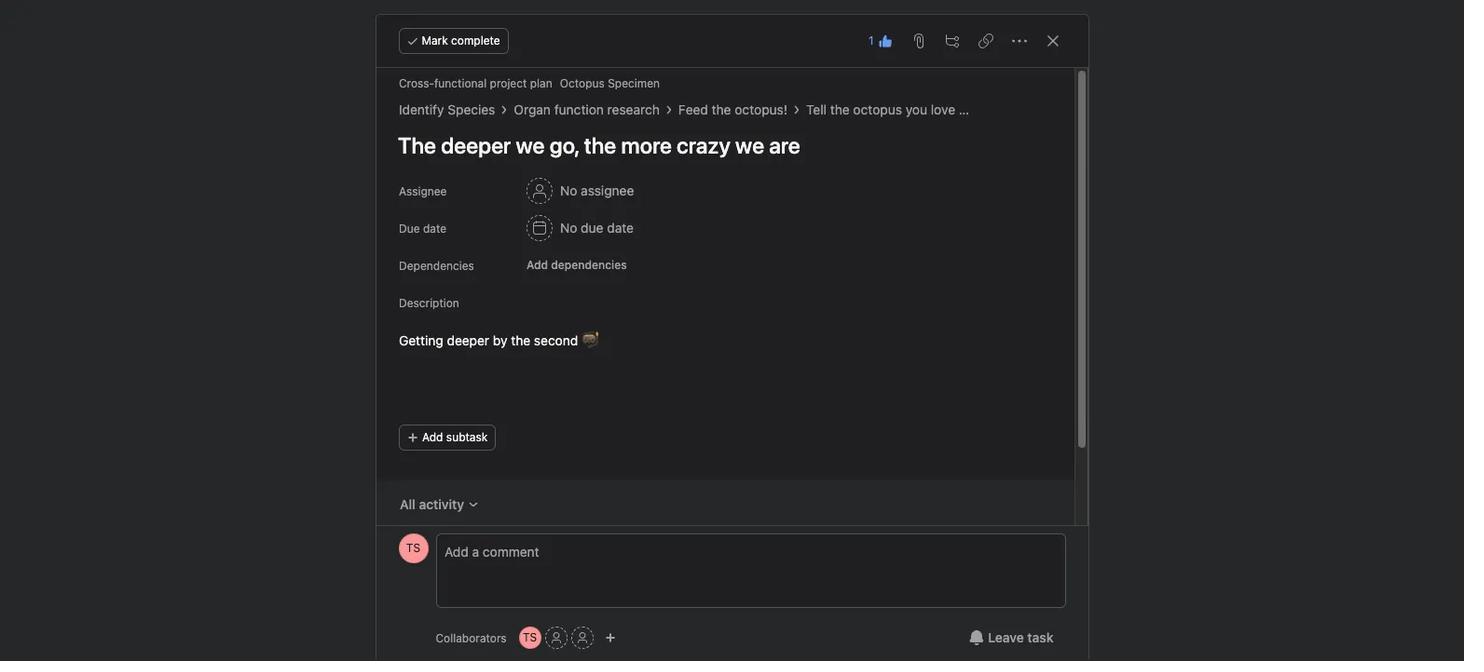 Task type: describe. For each thing, give the bounding box(es) containing it.
octopus
[[560, 76, 604, 90]]

species
[[447, 102, 495, 117]]

dependencies
[[399, 259, 474, 273]]

getting deeper by the second 🤿
[[399, 333, 598, 349]]

the for octopus!
[[711, 102, 731, 117]]

add or remove collaborators image
[[605, 633, 616, 644]]

plan
[[530, 76, 552, 90]]

0 horizontal spatial the
[[511, 333, 530, 349]]

dependencies
[[551, 258, 627, 272]]

1 vertical spatial ts button
[[519, 627, 541, 650]]

no assignee button
[[518, 174, 642, 208]]

no due date button
[[518, 212, 642, 245]]

add for add subtask
[[422, 431, 443, 445]]

add subtask
[[422, 431, 487, 445]]

tell the octopus you love them
[[806, 102, 989, 117]]

the deeper we go, the more crazy we are dialog
[[376, 15, 1088, 662]]

assignee
[[399, 185, 446, 199]]

octopus specimen link
[[560, 76, 660, 90]]

no assignee
[[560, 183, 634, 199]]

add dependencies
[[526, 258, 627, 272]]

0 vertical spatial ts
[[406, 542, 421, 556]]

collapse task pane image
[[1046, 34, 1060, 48]]

mark complete
[[422, 34, 500, 48]]

leave
[[988, 630, 1024, 646]]

leave task button
[[958, 622, 1066, 655]]

feed the octopus! link
[[678, 100, 787, 120]]

you
[[905, 102, 927, 117]]

0 horizontal spatial date
[[423, 222, 446, 236]]

main content inside the deeper we go, the more crazy we are dialog
[[376, 68, 1074, 614]]

by
[[493, 333, 507, 349]]

more actions for this task image
[[1012, 34, 1027, 48]]

🤿
[[581, 333, 598, 349]]

add dependencies button
[[518, 253, 635, 279]]

all activity
[[399, 497, 464, 513]]

identify species link
[[399, 100, 495, 120]]

activity
[[419, 497, 464, 513]]

tell
[[806, 102, 826, 117]]

assignee
[[580, 183, 634, 199]]

1
[[869, 34, 874, 48]]

due
[[580, 220, 603, 236]]

function
[[554, 102, 604, 117]]

second
[[534, 333, 578, 349]]

organ function research link
[[514, 100, 659, 120]]

leave task
[[988, 630, 1054, 646]]

no due date
[[560, 220, 633, 236]]



Task type: vqa. For each thing, say whether or not it's contained in the screenshot.
due
yes



Task type: locate. For each thing, give the bounding box(es) containing it.
cross-functional project plan octopus specimen
[[399, 76, 660, 90]]

add subtask button
[[399, 425, 496, 451]]

attachments: add a file to this task, the deeper we go, the more crazy we are image
[[911, 34, 926, 48]]

date right due at the top of page
[[607, 220, 633, 236]]

ts right collaborators
[[523, 631, 537, 645]]

organ
[[514, 102, 550, 117]]

functional
[[434, 76, 486, 90]]

research
[[607, 102, 659, 117]]

1 vertical spatial no
[[560, 220, 577, 236]]

cross-functional project plan link
[[399, 76, 552, 90]]

1 vertical spatial ts
[[523, 631, 537, 645]]

add for add dependencies
[[526, 258, 548, 272]]

Task Name text field
[[385, 124, 1052, 167]]

due
[[399, 222, 420, 236]]

getting
[[399, 333, 443, 349]]

2 horizontal spatial the
[[830, 102, 849, 117]]

no left due at the top of page
[[560, 220, 577, 236]]

mark
[[422, 34, 448, 48]]

date right due
[[423, 222, 446, 236]]

identify
[[399, 102, 444, 117]]

1 no from the top
[[560, 183, 577, 199]]

task
[[1028, 630, 1054, 646]]

no inside no assignee dropdown button
[[560, 183, 577, 199]]

no for no due date
[[560, 220, 577, 236]]

1 horizontal spatial date
[[607, 220, 633, 236]]

ts button right collaborators
[[519, 627, 541, 650]]

feed the octopus!
[[678, 102, 787, 117]]

1 horizontal spatial ts
[[523, 631, 537, 645]]

add left subtask on the bottom left
[[422, 431, 443, 445]]

the right feed
[[711, 102, 731, 117]]

1 horizontal spatial the
[[711, 102, 731, 117]]

no inside no due date dropdown button
[[560, 220, 577, 236]]

0 vertical spatial no
[[560, 183, 577, 199]]

no for no assignee
[[560, 183, 577, 199]]

0 horizontal spatial ts
[[406, 542, 421, 556]]

add inside button
[[526, 258, 548, 272]]

add subtask image
[[945, 34, 960, 48]]

octopus
[[853, 102, 902, 117]]

specimen
[[608, 76, 660, 90]]

no left the assignee in the left top of the page
[[560, 183, 577, 199]]

copy task link image
[[978, 34, 993, 48]]

1 vertical spatial add
[[422, 431, 443, 445]]

love
[[931, 102, 955, 117]]

1 horizontal spatial ts button
[[519, 627, 541, 650]]

date inside dropdown button
[[607, 220, 633, 236]]

1 button
[[863, 28, 898, 54]]

cross-
[[399, 76, 434, 90]]

all
[[399, 497, 415, 513]]

feed
[[678, 102, 708, 117]]

ts button
[[399, 534, 428, 564], [519, 627, 541, 650]]

mark complete button
[[399, 28, 509, 54]]

subtask
[[446, 431, 487, 445]]

main content containing identify species
[[376, 68, 1074, 614]]

0 horizontal spatial ts button
[[399, 534, 428, 564]]

the for octopus
[[830, 102, 849, 117]]

0 horizontal spatial add
[[422, 431, 443, 445]]

main content
[[376, 68, 1074, 614]]

add left dependencies
[[526, 258, 548, 272]]

identify species
[[399, 102, 495, 117]]

tell the octopus you love them link
[[806, 100, 989, 120]]

complete
[[451, 34, 500, 48]]

add
[[526, 258, 548, 272], [422, 431, 443, 445]]

date
[[607, 220, 633, 236], [423, 222, 446, 236]]

collaborators
[[436, 632, 507, 646]]

0 vertical spatial ts button
[[399, 534, 428, 564]]

ts down all
[[406, 542, 421, 556]]

due date
[[399, 222, 446, 236]]

no
[[560, 183, 577, 199], [560, 220, 577, 236]]

1 horizontal spatial add
[[526, 258, 548, 272]]

add inside 'button'
[[422, 431, 443, 445]]

the right by
[[511, 333, 530, 349]]

ts button down all
[[399, 534, 428, 564]]

project
[[489, 76, 527, 90]]

the right tell
[[830, 102, 849, 117]]

octopus!
[[734, 102, 787, 117]]

deeper
[[447, 333, 489, 349]]

them
[[959, 102, 989, 117]]

2 no from the top
[[560, 220, 577, 236]]

organ function research
[[514, 102, 659, 117]]

all activity button
[[387, 488, 491, 522]]

description
[[399, 296, 459, 310]]

ts
[[406, 542, 421, 556], [523, 631, 537, 645]]

0 vertical spatial add
[[526, 258, 548, 272]]

the
[[711, 102, 731, 117], [830, 102, 849, 117], [511, 333, 530, 349]]



